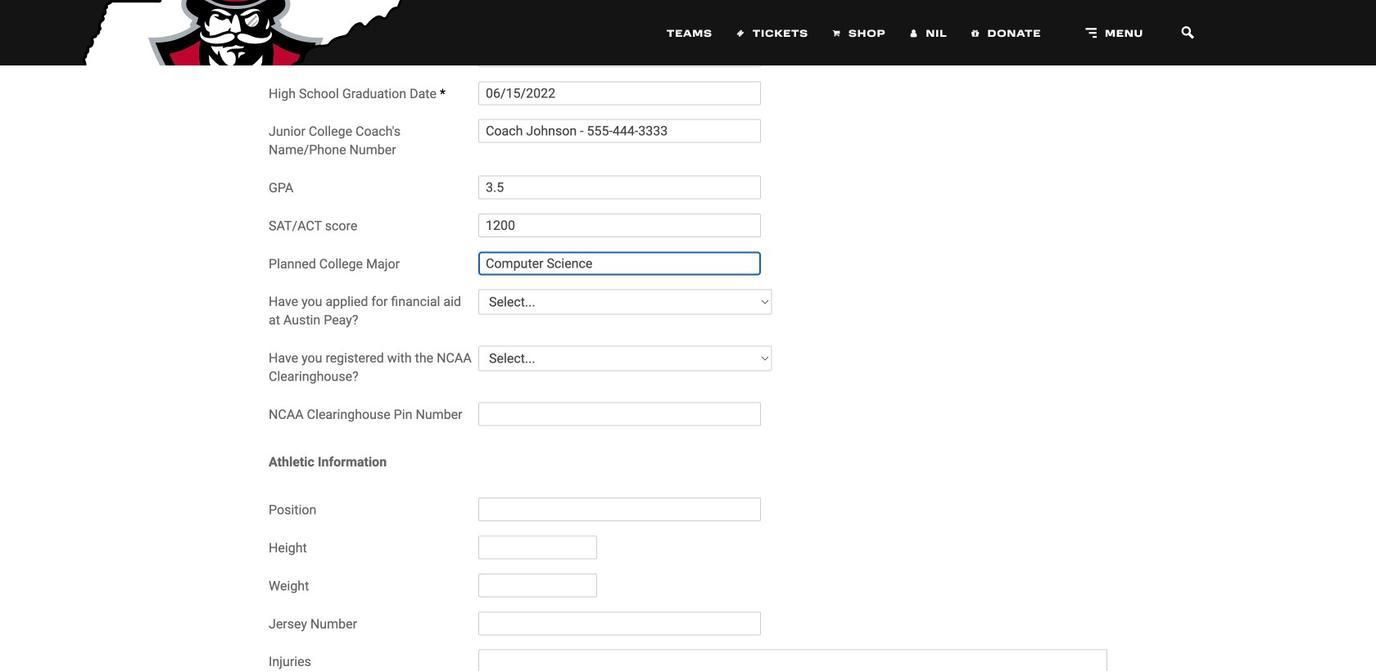Task type: describe. For each thing, give the bounding box(es) containing it.
austin peay image
[[73, 0, 410, 74]]

toggle search form image
[[1175, 23, 1202, 43]]



Task type: locate. For each thing, give the bounding box(es) containing it.
None text field
[[479, 43, 761, 67], [479, 119, 761, 143], [479, 176, 761, 200], [479, 252, 761, 276], [479, 403, 761, 426], [479, 498, 761, 522], [479, 43, 761, 67], [479, 119, 761, 143], [479, 176, 761, 200], [479, 252, 761, 276], [479, 403, 761, 426], [479, 498, 761, 522]]

None search field
[[1164, 0, 1214, 66]]

None text field
[[479, 5, 761, 29], [479, 81, 761, 105], [479, 214, 761, 238], [479, 536, 597, 560], [479, 574, 597, 598], [479, 612, 761, 636], [479, 650, 1108, 672], [479, 5, 761, 29], [479, 81, 761, 105], [479, 214, 761, 238], [479, 536, 597, 560], [479, 574, 597, 598], [479, 612, 761, 636], [479, 650, 1108, 672]]



